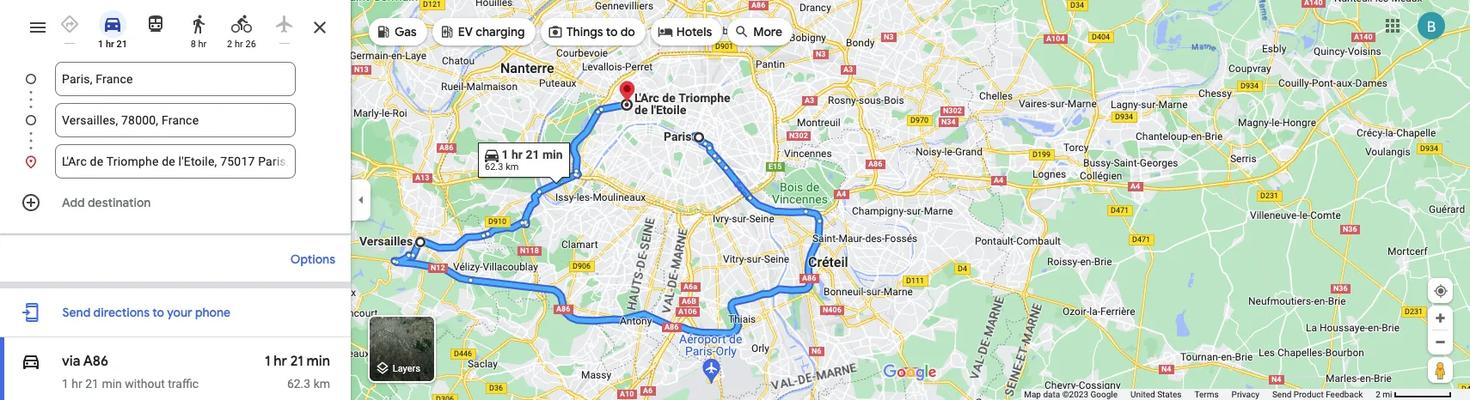 Task type: describe. For each thing, give the bounding box(es) containing it.
Starting point Paris, France field
[[62, 69, 289, 89]]

best travel modes image
[[59, 14, 80, 34]]

via a86 1 hr 21 min without traffic
[[62, 354, 199, 391]]

list inside 'google maps' element
[[0, 62, 351, 179]]

states
[[1158, 391, 1182, 400]]

map
[[1025, 391, 1042, 400]]

21 inside via a86 1 hr 21 min without traffic
[[85, 378, 99, 391]]

to inside button
[[152, 305, 164, 321]]

driving image inside directions main content
[[21, 350, 41, 374]]

data
[[1044, 391, 1061, 400]]

none field 'starting point paris, france'
[[62, 62, 289, 96]]

none radio flights
[[267, 7, 303, 44]]

hotels button
[[651, 11, 723, 52]]

traffic
[[168, 378, 199, 391]]

26
[[246, 39, 256, 50]]

1 hr 21 radio
[[95, 7, 131, 51]]

product
[[1294, 391, 1324, 400]]

send product feedback
[[1273, 391, 1364, 400]]

show street view coverage image
[[1429, 358, 1454, 384]]

km
[[314, 378, 330, 391]]

3 list item from the top
[[0, 145, 351, 179]]

directions
[[93, 305, 150, 321]]

without
[[125, 378, 165, 391]]

to inside 'button'
[[606, 24, 618, 40]]

things to do button
[[541, 11, 646, 52]]

1 inside via a86 1 hr 21 min without traffic
[[62, 378, 69, 391]]

8
[[191, 39, 196, 50]]

21 for 1 hr 21 min 62.3 km
[[290, 354, 303, 371]]

8 hr radio
[[181, 7, 217, 51]]

united
[[1131, 391, 1156, 400]]


[[21, 350, 41, 374]]

2 hr 26 radio
[[224, 7, 260, 51]]

Destination L'Arc de Triomphe de l'Etoile, 75017 Paris, France field
[[62, 151, 289, 172]]

layers
[[393, 364, 421, 375]]

none radio transit
[[138, 7, 174, 38]]

transit image
[[145, 14, 166, 34]]

2 mi
[[1376, 391, 1393, 400]]

footer inside 'google maps' element
[[1025, 390, 1376, 401]]

mi
[[1383, 391, 1393, 400]]

things to do
[[567, 24, 635, 40]]

driving image inside 1 hr 21 radio
[[102, 14, 123, 34]]

1 for 1 hr 21
[[98, 39, 103, 50]]

privacy button
[[1232, 390, 1260, 401]]

ev charging button
[[432, 11, 536, 52]]

walking image
[[188, 14, 209, 34]]

2 mi button
[[1376, 391, 1453, 400]]

2 list item from the top
[[0, 103, 351, 158]]

your
[[167, 305, 192, 321]]

hr inside via a86 1 hr 21 min without traffic
[[72, 378, 82, 391]]

charging
[[476, 24, 525, 40]]



Task type: locate. For each thing, give the bounding box(es) containing it.
more
[[754, 24, 783, 40]]

0 horizontal spatial 2
[[227, 39, 232, 50]]

google
[[1091, 391, 1118, 400]]

1 horizontal spatial none radio
[[267, 7, 303, 44]]

1 horizontal spatial send
[[1273, 391, 1292, 400]]

0 vertical spatial 2
[[227, 39, 232, 50]]

0 vertical spatial 21
[[117, 39, 127, 50]]

1 horizontal spatial driving image
[[102, 14, 123, 34]]

min
[[307, 354, 330, 371], [102, 378, 122, 391]]

2 vertical spatial none field
[[62, 145, 289, 179]]

things
[[567, 24, 603, 40]]

2 vertical spatial 21
[[85, 378, 99, 391]]

21 for 1 hr 21
[[117, 39, 127, 50]]

cycling image
[[231, 14, 252, 34]]

map data ©2023 google
[[1025, 391, 1118, 400]]

google maps element
[[0, 0, 1471, 401]]

min inside via a86 1 hr 21 min without traffic
[[102, 378, 122, 391]]

list item up the "add destination" button on the left of the page
[[0, 145, 351, 179]]

1 horizontal spatial 2
[[1376, 391, 1381, 400]]

add
[[62, 195, 85, 211]]

none field destination versailles, 78000, france
[[62, 103, 289, 138]]

0 horizontal spatial none radio
[[138, 7, 174, 38]]

none radio left the close directions icon
[[267, 7, 303, 44]]

hr for 1 hr 21
[[106, 39, 114, 50]]

21 inside radio
[[117, 39, 127, 50]]

21
[[117, 39, 127, 50], [290, 354, 303, 371], [85, 378, 99, 391]]

send inside directions main content
[[62, 305, 91, 321]]

do
[[621, 24, 635, 40]]

1 vertical spatial send
[[1273, 391, 1292, 400]]

1 vertical spatial 21
[[290, 354, 303, 371]]

hr inside 2 hr 26 radio
[[235, 39, 243, 50]]

send left directions
[[62, 305, 91, 321]]

driving image up "1 hr 21"
[[102, 14, 123, 34]]

add destination button
[[0, 186, 351, 220]]

0 horizontal spatial min
[[102, 378, 122, 391]]

hr for 8 hr
[[198, 39, 207, 50]]

2 left 26
[[227, 39, 232, 50]]

3 none field from the top
[[62, 145, 289, 179]]

2 vertical spatial 1
[[62, 378, 69, 391]]

directions main content
[[0, 0, 351, 401]]

1 list item from the top
[[0, 62, 351, 117]]

1 vertical spatial min
[[102, 378, 122, 391]]

gas
[[395, 24, 417, 40]]

©2023
[[1063, 391, 1089, 400]]

close directions image
[[310, 17, 330, 38]]

phone
[[195, 305, 231, 321]]

send left the product
[[1273, 391, 1292, 400]]

2
[[227, 39, 232, 50], [1376, 391, 1381, 400]]

2 for 2 hr 26
[[227, 39, 232, 50]]

min down a86
[[102, 378, 122, 391]]

1 vertical spatial none field
[[62, 103, 289, 138]]

21 inside 1 hr 21 min 62.3 km
[[290, 354, 303, 371]]

to
[[606, 24, 618, 40], [152, 305, 164, 321]]

add destination
[[62, 195, 151, 211]]

hr for 2 hr 26
[[235, 39, 243, 50]]

0 horizontal spatial to
[[152, 305, 164, 321]]

none field for third list item from the top
[[62, 145, 289, 179]]

hotels
[[677, 24, 712, 40]]

none field for 2nd list item from the top of the 'google maps' element
[[62, 103, 289, 138]]

to left 'your'
[[152, 305, 164, 321]]

2 none field from the top
[[62, 103, 289, 138]]

1 vertical spatial driving image
[[21, 350, 41, 374]]

send for send product feedback
[[1273, 391, 1292, 400]]

62.3
[[287, 378, 311, 391]]

0 vertical spatial driving image
[[102, 14, 123, 34]]

1 vertical spatial 1
[[265, 354, 271, 371]]

1 horizontal spatial 21
[[117, 39, 127, 50]]

none field up the "add destination" button on the left of the page
[[62, 145, 289, 179]]

flights image
[[274, 14, 295, 34]]

1 inside radio
[[98, 39, 103, 50]]

collapse side panel image
[[352, 191, 371, 210]]

None radio
[[52, 7, 88, 44]]

send for send directions to your phone
[[62, 305, 91, 321]]

send
[[62, 305, 91, 321], [1273, 391, 1292, 400]]

min up km
[[307, 354, 330, 371]]

list item
[[0, 62, 351, 117], [0, 103, 351, 158], [0, 145, 351, 179]]

None field
[[62, 62, 289, 96], [62, 103, 289, 138], [62, 145, 289, 179]]

list
[[0, 62, 351, 179]]

options button
[[282, 244, 344, 275]]

2 horizontal spatial 1
[[265, 354, 271, 371]]

0 horizontal spatial send
[[62, 305, 91, 321]]

hr
[[106, 39, 114, 50], [198, 39, 207, 50], [235, 39, 243, 50], [274, 354, 287, 371], [72, 378, 82, 391]]

gas button
[[369, 11, 427, 52]]

footer
[[1025, 390, 1376, 401]]

Destination Versailles, 78000, France field
[[62, 110, 289, 131]]

1 inside 1 hr 21 min 62.3 km
[[265, 354, 271, 371]]

hr inside 1 hr 21 min 62.3 km
[[274, 354, 287, 371]]

united states button
[[1131, 390, 1182, 401]]

1 vertical spatial to
[[152, 305, 164, 321]]

ev charging
[[458, 24, 525, 40]]

feedback
[[1327, 391, 1364, 400]]

zoom out image
[[1435, 336, 1448, 349]]

1 none radio from the left
[[138, 7, 174, 38]]

a86
[[83, 354, 108, 371]]

0 vertical spatial min
[[307, 354, 330, 371]]

1 for 1 hr 21 min 62.3 km
[[265, 354, 271, 371]]

None radio
[[138, 7, 174, 38], [267, 7, 303, 44]]

0 horizontal spatial 1
[[62, 378, 69, 391]]

2 none radio from the left
[[267, 7, 303, 44]]

1 none field from the top
[[62, 62, 289, 96]]

send directions to your phone button
[[54, 296, 239, 330]]

2 inside radio
[[227, 39, 232, 50]]

2 for 2 mi
[[1376, 391, 1381, 400]]

1 horizontal spatial min
[[307, 354, 330, 371]]

driving image left via
[[21, 350, 41, 374]]

options
[[291, 252, 335, 268]]

1 hr 21
[[98, 39, 127, 50]]

send directions to your phone
[[62, 305, 231, 321]]

0 vertical spatial to
[[606, 24, 618, 40]]

1 horizontal spatial to
[[606, 24, 618, 40]]

hr inside 1 hr 21 radio
[[106, 39, 114, 50]]

none radio left walking image
[[138, 7, 174, 38]]

footer containing map data ©2023 google
[[1025, 390, 1376, 401]]

ev
[[458, 24, 473, 40]]

show your location image
[[1434, 284, 1449, 299]]

none field for 1st list item
[[62, 62, 289, 96]]

hr inside the "8 hr" option
[[198, 39, 207, 50]]

send product feedback button
[[1273, 390, 1364, 401]]

hr for 1 hr 21 min 62.3 km
[[274, 354, 287, 371]]

1
[[98, 39, 103, 50], [265, 354, 271, 371], [62, 378, 69, 391]]

none field up destination l'arc de triomphe de l'etoile, 75017 paris, france "field"
[[62, 103, 289, 138]]

list item down '8' at the top of page
[[0, 62, 351, 117]]

0 vertical spatial send
[[62, 305, 91, 321]]

1 horizontal spatial 1
[[98, 39, 103, 50]]

0 vertical spatial none field
[[62, 62, 289, 96]]

driving image containing 
[[21, 350, 41, 374]]

0 vertical spatial 1
[[98, 39, 103, 50]]

1 hr 21 min 62.3 km
[[265, 354, 330, 391]]

terms
[[1195, 391, 1219, 400]]

list item down 'starting point paris, france' field
[[0, 103, 351, 158]]

driving image
[[102, 14, 123, 34], [21, 350, 41, 374]]

0 horizontal spatial 21
[[85, 378, 99, 391]]

1 vertical spatial 2
[[1376, 391, 1381, 400]]

2 horizontal spatial 21
[[290, 354, 303, 371]]

to left do
[[606, 24, 618, 40]]

2 left mi
[[1376, 391, 1381, 400]]

more button
[[728, 11, 793, 52]]

via
[[62, 354, 80, 371]]

zoom in image
[[1435, 312, 1448, 325]]

privacy
[[1232, 391, 1260, 400]]

8 hr
[[191, 39, 207, 50]]

destination
[[88, 195, 151, 211]]

terms button
[[1195, 390, 1219, 401]]

0 horizontal spatial driving image
[[21, 350, 41, 374]]

2 hr 26
[[227, 39, 256, 50]]

none field down '8' at the top of page
[[62, 62, 289, 96]]

min inside 1 hr 21 min 62.3 km
[[307, 354, 330, 371]]

united states
[[1131, 391, 1182, 400]]

none field destination l'arc de triomphe de l'etoile, 75017 paris, france
[[62, 145, 289, 179]]



Task type: vqa. For each thing, say whether or not it's contained in the screenshot.
2 for 2 mi
yes



